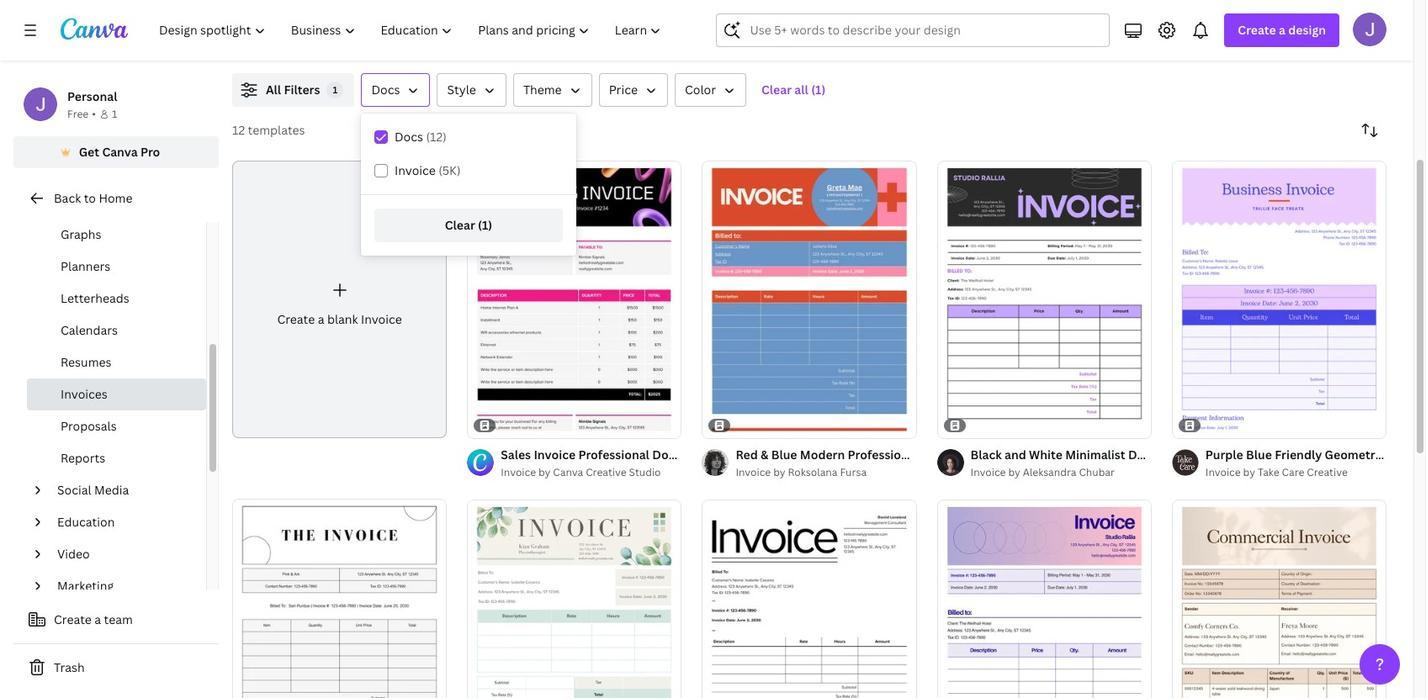 Task type: describe. For each thing, give the bounding box(es) containing it.
trash link
[[13, 651, 219, 685]]

planners
[[61, 258, 110, 274]]

a for design
[[1279, 22, 1286, 38]]

friendly
[[1275, 447, 1323, 463]]

blank
[[327, 312, 358, 328]]

12 templates
[[232, 122, 305, 138]]

invoice (5k)
[[395, 162, 461, 178]]

1 horizontal spatial canva
[[553, 466, 583, 480]]

resumes link
[[27, 347, 206, 379]]

(12)
[[426, 129, 447, 145]]

docs (12)
[[395, 129, 447, 145]]

•
[[92, 107, 96, 121]]

1 vertical spatial (1)
[[478, 217, 493, 233]]

get canva pro button
[[13, 136, 219, 168]]

care
[[1282, 466, 1305, 480]]

invoice by roksolana fursa link
[[736, 465, 917, 482]]

by inside red & blue modern professional health consulting invoice doc invoice by roksolana fursa
[[774, 466, 786, 480]]

create a design button
[[1225, 13, 1340, 47]]

all filters
[[266, 82, 320, 98]]

professional
[[848, 447, 919, 463]]

a for team
[[95, 612, 101, 628]]

to
[[84, 190, 96, 206]]

aleksandra
[[1023, 466, 1077, 480]]

proposals
[[61, 418, 117, 434]]

clear (1) button
[[375, 209, 563, 242]]

design
[[1289, 22, 1327, 38]]

color button
[[675, 73, 747, 107]]

1 invoice templates image from the left
[[1028, 0, 1387, 53]]

docs for docs
[[372, 82, 400, 98]]

blue inside red & blue modern professional health consulting invoice doc invoice by roksolana fursa
[[772, 447, 798, 463]]

back
[[54, 190, 81, 206]]

create a design
[[1238, 22, 1327, 38]]

1 by from the left
[[539, 466, 551, 480]]

by inside the black and white minimalist design contractor invoice doc invoice by aleksandra chubar
[[1009, 466, 1021, 480]]

free •
[[67, 107, 96, 121]]

Sort by button
[[1353, 114, 1387, 147]]

free
[[67, 107, 89, 121]]

(5k)
[[439, 162, 461, 178]]

back to home
[[54, 190, 133, 206]]

red
[[736, 447, 758, 463]]

graphs link
[[27, 219, 206, 251]]

docs for docs (12)
[[395, 129, 423, 145]]

take
[[1258, 466, 1280, 480]]

1 horizontal spatial (1)
[[812, 82, 826, 98]]

minimalist
[[1066, 447, 1126, 463]]

education
[[57, 514, 115, 530]]

red & blue modern professional health consulting invoice doc invoice by roksolana fursa
[[736, 447, 1096, 480]]

resumes
[[61, 354, 112, 370]]

&
[[761, 447, 769, 463]]

fursa
[[840, 466, 867, 480]]

media
[[94, 482, 129, 498]]

invoices
[[61, 386, 108, 402]]

modern
[[800, 447, 845, 463]]

black and white sleek minimalist management consulting invoice doc image
[[702, 500, 917, 699]]

invoice inside purple blue friendly geometric beauty invoice by take care creative
[[1206, 466, 1241, 480]]

black
[[971, 447, 1002, 463]]

beauty
[[1389, 447, 1427, 463]]

black and white minimalist design contractor invoice doc invoice by aleksandra chubar
[[971, 447, 1304, 480]]

doc inside red & blue modern professional health consulting invoice doc invoice by roksolana fursa
[[1073, 447, 1096, 463]]

get
[[79, 144, 99, 160]]

white
[[1029, 447, 1063, 463]]

docs button
[[361, 73, 431, 107]]

0 horizontal spatial 1
[[112, 107, 117, 121]]

create a blank invoice link
[[232, 161, 447, 439]]

marketing link
[[51, 571, 196, 603]]

red & blue modern professional health consulting invoice doc image
[[702, 161, 917, 439]]

style button
[[437, 73, 507, 107]]

social media link
[[51, 475, 196, 507]]

clear (1)
[[445, 217, 493, 233]]

clear for clear (1)
[[445, 217, 475, 233]]

green beige elegant health consultant invoice doc image
[[467, 500, 682, 699]]

education link
[[51, 507, 196, 539]]

invoice by aleksandra chubar link
[[971, 465, 1152, 482]]

a for blank
[[318, 312, 324, 328]]

0 vertical spatial 1
[[333, 83, 338, 96]]

all
[[266, 82, 281, 98]]

consulting
[[963, 447, 1025, 463]]

doc inside the black and white minimalist design contractor invoice doc invoice by aleksandra chubar
[[1281, 447, 1304, 463]]

Search search field
[[750, 14, 1100, 46]]

create a team button
[[13, 604, 219, 637]]

all
[[795, 82, 809, 98]]



Task type: locate. For each thing, give the bounding box(es) containing it.
design
[[1129, 447, 1168, 463]]

neutral beige professional home and living commercial invoice doc image
[[1172, 500, 1387, 699]]

invoice by canva creative studio
[[501, 466, 661, 480]]

1 horizontal spatial blue
[[1247, 447, 1273, 463]]

a
[[1279, 22, 1286, 38], [318, 312, 324, 328], [95, 612, 101, 628]]

clear all (1)
[[762, 82, 826, 98]]

create for create a design
[[1238, 22, 1277, 38]]

blue right &
[[772, 447, 798, 463]]

docs
[[372, 82, 400, 98], [395, 129, 423, 145]]

docs inside button
[[372, 82, 400, 98]]

marketing
[[57, 578, 114, 594]]

0 horizontal spatial doc
[[1073, 447, 1096, 463]]

create a blank invoice element
[[232, 161, 447, 439]]

create left blank
[[277, 312, 315, 328]]

0 horizontal spatial a
[[95, 612, 101, 628]]

filters
[[284, 82, 320, 98]]

0 horizontal spatial blue
[[772, 447, 798, 463]]

price
[[609, 82, 638, 98]]

1 vertical spatial clear
[[445, 217, 475, 233]]

roksolana
[[788, 466, 838, 480]]

None search field
[[717, 13, 1111, 47]]

sales invoice professional doc in black pink purple tactile 3d style image
[[467, 161, 682, 439]]

4 by from the left
[[1244, 466, 1256, 480]]

canva left studio at the bottom left of page
[[553, 466, 583, 480]]

0 vertical spatial a
[[1279, 22, 1286, 38]]

1 horizontal spatial creative
[[1307, 466, 1348, 480]]

letterheads
[[61, 290, 129, 306]]

chubar
[[1079, 466, 1115, 480]]

1
[[333, 83, 338, 96], [112, 107, 117, 121]]

price button
[[599, 73, 668, 107]]

theme
[[523, 82, 562, 98]]

1 vertical spatial canva
[[553, 466, 583, 480]]

home
[[99, 190, 133, 206]]

3 by from the left
[[1009, 466, 1021, 480]]

2 invoice templates image from the left
[[1134, 0, 1282, 23]]

1 creative from the left
[[586, 466, 627, 480]]

blue inside purple blue friendly geometric beauty invoice by take care creative
[[1247, 447, 1273, 463]]

creative inside purple blue friendly geometric beauty invoice by take care creative
[[1307, 466, 1348, 480]]

1 horizontal spatial doc
[[1281, 447, 1304, 463]]

creative inside invoice by canva creative studio link
[[586, 466, 627, 480]]

clear down (5k)
[[445, 217, 475, 233]]

get canva pro
[[79, 144, 160, 160]]

0 vertical spatial canva
[[102, 144, 138, 160]]

purple
[[1206, 447, 1244, 463]]

0 horizontal spatial create
[[54, 612, 92, 628]]

0 vertical spatial (1)
[[812, 82, 826, 98]]

purple blue friendly geometric beauty link
[[1206, 446, 1427, 465]]

create inside button
[[54, 612, 92, 628]]

purple pink geometric abstract minimalist design contractor invoice doc image
[[937, 500, 1152, 699]]

invoice templates image
[[1028, 0, 1387, 53], [1134, 0, 1282, 23]]

planners link
[[27, 251, 206, 283]]

0 horizontal spatial clear
[[445, 217, 475, 233]]

canva left pro
[[102, 144, 138, 160]]

0 vertical spatial docs
[[372, 82, 400, 98]]

graphs
[[61, 226, 101, 242]]

red & blue modern professional health consulting invoice doc link
[[736, 446, 1096, 465]]

letterheads link
[[27, 283, 206, 315]]

invoice
[[395, 162, 436, 178], [361, 312, 402, 328], [1028, 447, 1070, 463], [1236, 447, 1278, 463], [501, 466, 536, 480], [736, 466, 771, 480], [971, 466, 1006, 480], [1206, 466, 1241, 480]]

clear
[[762, 82, 792, 98], [445, 217, 475, 233]]

reports link
[[27, 443, 206, 475]]

calendars
[[61, 322, 118, 338]]

team
[[104, 612, 133, 628]]

1 horizontal spatial clear
[[762, 82, 792, 98]]

calendars link
[[27, 315, 206, 347]]

1 filter options selected element
[[327, 82, 344, 98]]

1 vertical spatial 1
[[112, 107, 117, 121]]

health
[[922, 447, 961, 463]]

black and white friendly corporate general merchandise business invoice doc image
[[232, 499, 447, 699]]

1 vertical spatial docs
[[395, 129, 423, 145]]

docs right "1 filter options selected" element
[[372, 82, 400, 98]]

a left blank
[[318, 312, 324, 328]]

1 blue from the left
[[772, 447, 798, 463]]

a left the design on the right of the page
[[1279, 22, 1286, 38]]

1 horizontal spatial a
[[318, 312, 324, 328]]

create a blank invoice
[[277, 312, 402, 328]]

geometric
[[1325, 447, 1386, 463]]

contractor
[[1170, 447, 1234, 463]]

clear left all
[[762, 82, 792, 98]]

black and white minimalist design contractor invoice doc link
[[971, 446, 1304, 465]]

1 right "•"
[[112, 107, 117, 121]]

studio
[[629, 466, 661, 480]]

1 doc from the left
[[1073, 447, 1096, 463]]

proposals link
[[27, 411, 206, 443]]

a inside dropdown button
[[1279, 22, 1286, 38]]

1 right filters
[[333, 83, 338, 96]]

blue up take
[[1247, 447, 1273, 463]]

create
[[1238, 22, 1277, 38], [277, 312, 315, 328], [54, 612, 92, 628]]

2 doc from the left
[[1281, 447, 1304, 463]]

1 vertical spatial a
[[318, 312, 324, 328]]

top level navigation element
[[148, 13, 676, 47]]

2 horizontal spatial a
[[1279, 22, 1286, 38]]

create for create a team
[[54, 612, 92, 628]]

1 horizontal spatial 1
[[333, 83, 338, 96]]

theme button
[[513, 73, 592, 107]]

12
[[232, 122, 245, 138]]

doc up care
[[1281, 447, 1304, 463]]

purple blue friendly geometric beauty invoice by take care creative
[[1206, 447, 1427, 480]]

2 by from the left
[[774, 466, 786, 480]]

templates
[[248, 122, 305, 138]]

creative
[[586, 466, 627, 480], [1307, 466, 1348, 480]]

2 creative from the left
[[1307, 466, 1348, 480]]

create for create a blank invoice
[[277, 312, 315, 328]]

clear all (1) button
[[753, 73, 834, 107]]

style
[[447, 82, 476, 98]]

2 blue from the left
[[1247, 447, 1273, 463]]

create left the design on the right of the page
[[1238, 22, 1277, 38]]

1 horizontal spatial create
[[277, 312, 315, 328]]

1 vertical spatial create
[[277, 312, 315, 328]]

0 horizontal spatial (1)
[[478, 217, 493, 233]]

clear for clear all (1)
[[762, 82, 792, 98]]

purple blue friendly geometric beauty business invoice doc image
[[1172, 161, 1387, 439]]

2 vertical spatial create
[[54, 612, 92, 628]]

pro
[[141, 144, 160, 160]]

social
[[57, 482, 91, 498]]

a left the team
[[95, 612, 101, 628]]

personal
[[67, 88, 117, 104]]

invoice by take care creative link
[[1206, 465, 1387, 482]]

create a team
[[54, 612, 133, 628]]

a inside button
[[95, 612, 101, 628]]

creative left studio at the bottom left of page
[[586, 466, 627, 480]]

by inside purple blue friendly geometric beauty invoice by take care creative
[[1244, 466, 1256, 480]]

blue
[[772, 447, 798, 463], [1247, 447, 1273, 463]]

doc up chubar
[[1073, 447, 1096, 463]]

jacob simon image
[[1353, 13, 1387, 46]]

and
[[1005, 447, 1027, 463]]

0 vertical spatial create
[[1238, 22, 1277, 38]]

video
[[57, 546, 90, 562]]

canva inside button
[[102, 144, 138, 160]]

back to home link
[[13, 182, 219, 215]]

0 vertical spatial clear
[[762, 82, 792, 98]]

create inside dropdown button
[[1238, 22, 1277, 38]]

0 horizontal spatial creative
[[586, 466, 627, 480]]

trash
[[54, 660, 85, 676]]

reports
[[61, 450, 105, 466]]

invoice by canva creative studio link
[[501, 465, 682, 482]]

creative down 'purple blue friendly geometric beauty' link
[[1307, 466, 1348, 480]]

(1)
[[812, 82, 826, 98], [478, 217, 493, 233]]

2 vertical spatial a
[[95, 612, 101, 628]]

2 horizontal spatial create
[[1238, 22, 1277, 38]]

0 horizontal spatial canva
[[102, 144, 138, 160]]

docs left (12)
[[395, 129, 423, 145]]

color
[[685, 82, 716, 98]]

black and white minimalist design contractor invoice doc image
[[937, 161, 1152, 439]]

create down marketing
[[54, 612, 92, 628]]

social media
[[57, 482, 129, 498]]



Task type: vqa. For each thing, say whether or not it's contained in the screenshot.
creative to the left
yes



